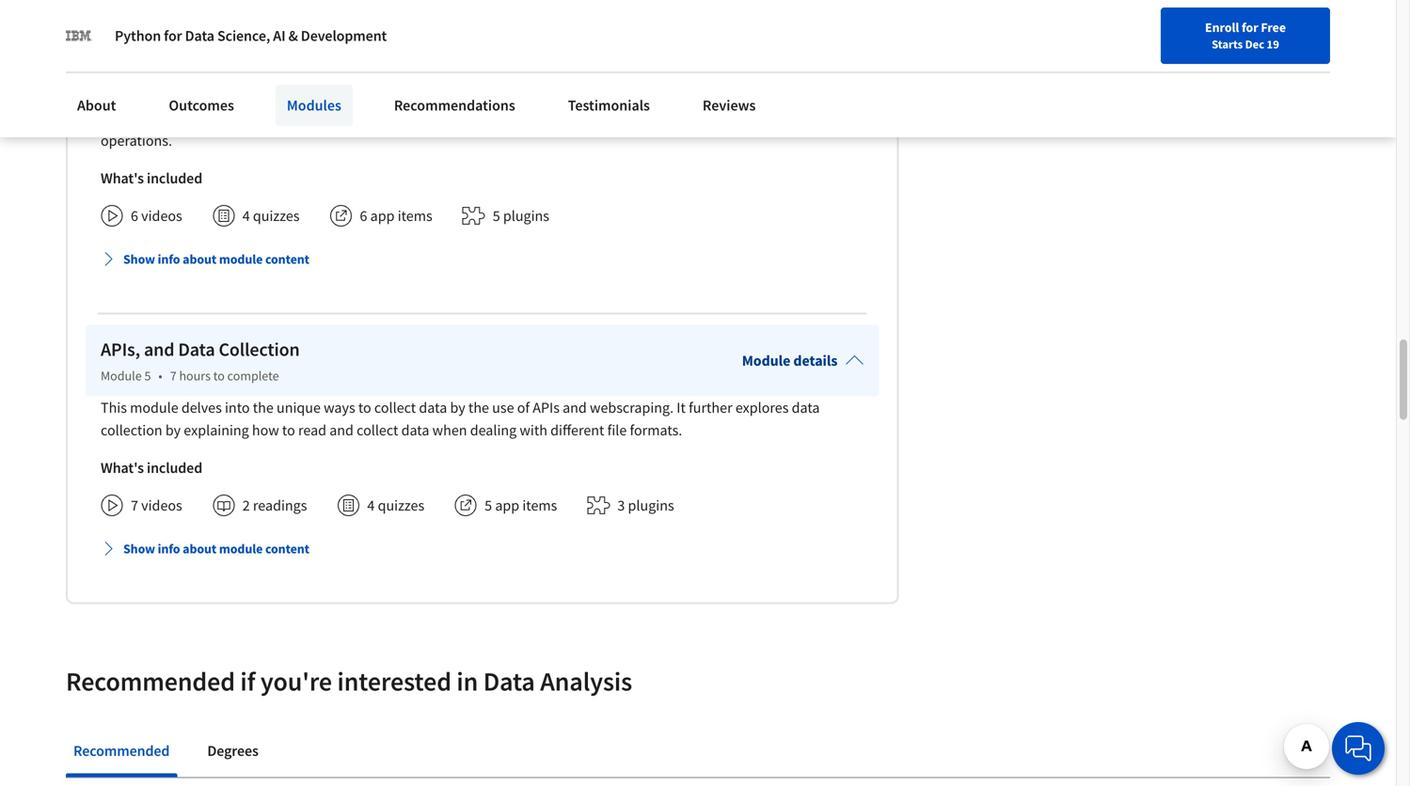 Task type: describe. For each thing, give the bounding box(es) containing it.
to inside apis, and data collection module 5 • 7 hours to complete
[[213, 368, 225, 384]]

module inside working with data in python module 4 • 6 hours to complete
[[101, 55, 142, 72]]

5 app items
[[485, 496, 557, 515]]

the right into
[[253, 399, 274, 417]]

1 horizontal spatial by
[[450, 399, 465, 417]]

content for quizzes
[[265, 251, 309, 268]]

starts
[[1212, 37, 1243, 52]]

testimonials link
[[557, 85, 661, 126]]

this module delves into the unique ways to collect data by the use of apis and webscraping. it further explores data collection by explaining how to read and collect data when dealing with different file formats.
[[101, 399, 820, 440]]

ai
[[273, 26, 285, 45]]

to right "ways" on the left of page
[[358, 399, 371, 417]]

path
[[592, 86, 621, 105]]

7 videos
[[131, 496, 182, 515]]

into
[[225, 399, 250, 417]]

libraries
[[452, 109, 503, 128]]

outcomes link
[[157, 85, 245, 126]]

you're
[[260, 665, 332, 698]]

module details
[[742, 352, 838, 370]]

for for enroll
[[1242, 19, 1258, 36]]

and up mathematical
[[787, 86, 811, 105]]

2 readings
[[242, 496, 307, 515]]

will
[[535, 109, 557, 128]]

7 inside apis, and data collection module 5 • 7 hours to complete
[[170, 368, 177, 384]]

plugins for 5 plugins
[[503, 207, 549, 226]]

the left use
[[468, 399, 489, 417]]

chat with us image
[[1343, 734, 1373, 764]]

show info about module content button for 6 videos
[[93, 242, 317, 276]]

files.
[[101, 109, 130, 128]]

this module explains the basics of working with data in python and begins the path with learning how to read and write files. continue the module and uncover the best python libraries that will aid in data manipulation and mathematical operations.
[[101, 86, 846, 150]]

show info about module content for 4 quizzes
[[123, 251, 309, 268]]

• inside apis, and data collection module 5 • 7 hours to complete
[[158, 368, 162, 384]]

recommendations
[[394, 96, 515, 115]]

recommendations link
[[383, 85, 527, 126]]

about link
[[66, 85, 127, 126]]

6 videos
[[131, 207, 182, 226]]

working with data in python module 4 • 6 hours to complete
[[101, 26, 328, 72]]

2 vertical spatial 4
[[367, 496, 375, 515]]

write
[[814, 86, 846, 105]]

show notifications image
[[1142, 24, 1165, 46]]

interested
[[337, 665, 451, 698]]

the down explains
[[194, 109, 215, 128]]

with inside working with data in python module 4 • 6 hours to complete
[[171, 26, 207, 49]]

python for data science, ai & development
[[115, 26, 387, 45]]

1 vertical spatial collect
[[357, 421, 398, 440]]

python right best
[[404, 109, 449, 128]]

hours inside apis, and data collection module 5 • 7 hours to complete
[[179, 368, 211, 384]]

it
[[677, 399, 686, 417]]

• inside working with data in python module 4 • 6 hours to complete
[[158, 55, 162, 72]]

apis, and data collection module 5 • 7 hours to complete
[[101, 338, 300, 384]]

how inside this module delves into the unique ways to collect data by the use of apis and webscraping. it further explores data collection by explaining how to read and collect data when dealing with different file formats.
[[252, 421, 279, 440]]

6 for 6 videos
[[131, 207, 138, 226]]

learning
[[655, 86, 707, 105]]

manipulation
[[628, 109, 713, 128]]

further
[[689, 399, 732, 417]]

3
[[617, 496, 625, 515]]

coursera image
[[23, 15, 142, 45]]

plugins for 3 plugins
[[628, 496, 674, 515]]

recommended for recommended if you're interested in data analysis
[[66, 665, 235, 698]]

degrees
[[207, 742, 259, 761]]

6 for 6 app items
[[360, 207, 367, 226]]

the left basics
[[237, 86, 257, 105]]

formats.
[[630, 421, 682, 440]]

aid
[[560, 109, 579, 128]]

different
[[550, 421, 604, 440]]

webscraping.
[[590, 399, 674, 417]]

complete inside working with data in python module 4 • 6 hours to complete
[[227, 55, 279, 72]]

working
[[318, 86, 369, 105]]

operations.
[[101, 131, 172, 150]]

0 horizontal spatial 4 quizzes
[[242, 207, 300, 226]]

and up different
[[563, 399, 587, 417]]

to down unique
[[282, 421, 295, 440]]

2
[[242, 496, 250, 515]]

begins
[[524, 86, 566, 105]]

collection
[[219, 338, 300, 361]]

analysis
[[540, 665, 632, 698]]

degrees button
[[200, 729, 266, 774]]

included for 6 videos
[[147, 169, 202, 188]]

explores
[[735, 399, 789, 417]]

and right manipulation
[[716, 109, 741, 128]]

outcomes
[[169, 96, 234, 115]]

with inside this module delves into the unique ways to collect data by the use of apis and webscraping. it further explores data collection by explaining how to read and collect data when dealing with different file formats.
[[520, 421, 547, 440]]

app for 6
[[370, 207, 395, 226]]

included for 7 videos
[[147, 459, 202, 478]]

modules link
[[276, 85, 353, 126]]

mathematical
[[744, 109, 831, 128]]

dec
[[1245, 37, 1264, 52]]

3 plugins
[[617, 496, 674, 515]]

6 app items
[[360, 207, 432, 226]]

videos for 7 videos
[[141, 496, 182, 515]]

recommended if you're interested in data analysis
[[66, 665, 632, 698]]

of inside this module delves into the unique ways to collect data by the use of apis and webscraping. it further explores data collection by explaining how to read and collect data when dealing with different file formats.
[[517, 399, 530, 417]]

0 horizontal spatial by
[[165, 421, 181, 440]]

&
[[288, 26, 298, 45]]

working
[[101, 26, 167, 49]]

apis,
[[101, 338, 140, 361]]

enroll
[[1205, 19, 1239, 36]]

python inside working with data in python module 4 • 6 hours to complete
[[270, 26, 328, 49]]

info for 6 videos
[[158, 251, 180, 268]]

19
[[1267, 37, 1279, 52]]



Task type: locate. For each thing, give the bounding box(es) containing it.
1 vertical spatial quizzes
[[378, 496, 424, 515]]

what's down 'operations.' on the top left of the page
[[101, 169, 144, 188]]

that
[[506, 109, 532, 128]]

module inside apis, and data collection module 5 • 7 hours to complete
[[101, 368, 142, 384]]

1 horizontal spatial 4 quizzes
[[367, 496, 424, 515]]

0 vertical spatial app
[[370, 207, 395, 226]]

show info about module content button
[[93, 242, 317, 276], [93, 532, 317, 566]]

2 horizontal spatial 4
[[367, 496, 375, 515]]

1 vertical spatial videos
[[141, 496, 182, 515]]

for up explains
[[164, 26, 182, 45]]

0 vertical spatial 4 quizzes
[[242, 207, 300, 226]]

to up delves
[[213, 368, 225, 384]]

1 horizontal spatial read
[[756, 86, 784, 105]]

2 vertical spatial 5
[[485, 496, 492, 515]]

1 vertical spatial 7
[[131, 496, 138, 515]]

0 vertical spatial this
[[101, 86, 127, 105]]

1 vertical spatial about
[[183, 541, 217, 558]]

4 quizzes
[[242, 207, 300, 226], [367, 496, 424, 515]]

0 vertical spatial what's included
[[101, 169, 202, 188]]

python right science,
[[270, 26, 328, 49]]

0 vertical spatial quizzes
[[253, 207, 300, 226]]

2 videos from the top
[[141, 496, 182, 515]]

0 vertical spatial by
[[450, 399, 465, 417]]

1 • from the top
[[158, 55, 162, 72]]

0 vertical spatial items
[[398, 207, 432, 226]]

content
[[265, 251, 309, 268], [265, 541, 309, 558]]

module up the explores
[[742, 352, 790, 370]]

0 vertical spatial plugins
[[503, 207, 549, 226]]

with up best
[[372, 86, 400, 105]]

of up uncover
[[302, 86, 315, 105]]

in inside working with data in python module 4 • 6 hours to complete
[[251, 26, 267, 49]]

this
[[101, 86, 127, 105], [101, 399, 127, 417]]

info
[[158, 251, 180, 268], [158, 541, 180, 558]]

hours inside working with data in python module 4 • 6 hours to complete
[[179, 55, 211, 72]]

what's for 7 videos
[[101, 459, 144, 478]]

1 hours from the top
[[179, 55, 211, 72]]

content for readings
[[265, 541, 309, 558]]

2 this from the top
[[101, 399, 127, 417]]

uncover
[[296, 109, 347, 128]]

1 horizontal spatial how
[[710, 86, 737, 105]]

python
[[270, 26, 328, 49], [115, 26, 161, 45], [449, 86, 494, 105], [404, 109, 449, 128]]

4
[[144, 55, 151, 72], [242, 207, 250, 226], [367, 496, 375, 515]]

of right use
[[517, 399, 530, 417]]

how down unique
[[252, 421, 279, 440]]

quizzes
[[253, 207, 300, 226], [378, 496, 424, 515]]

1 vertical spatial •
[[158, 368, 162, 384]]

1 vertical spatial 4
[[242, 207, 250, 226]]

about for 6 videos
[[183, 251, 217, 268]]

1 complete from the top
[[227, 55, 279, 72]]

1 horizontal spatial plugins
[[628, 496, 674, 515]]

1 vertical spatial show
[[123, 541, 155, 558]]

1 horizontal spatial for
[[1242, 19, 1258, 36]]

data inside working with data in python module 4 • 6 hours to complete
[[211, 26, 248, 49]]

4 right readings
[[367, 496, 375, 515]]

0 vertical spatial videos
[[141, 207, 182, 226]]

collect left when
[[357, 421, 398, 440]]

• down working
[[158, 55, 162, 72]]

1 horizontal spatial of
[[517, 399, 530, 417]]

None search field
[[268, 12, 635, 49]]

reviews link
[[691, 85, 767, 126]]

videos for 6 videos
[[141, 207, 182, 226]]

1 vertical spatial included
[[147, 459, 202, 478]]

and inside apis, and data collection module 5 • 7 hours to complete
[[144, 338, 174, 361]]

0 vertical spatial complete
[[227, 55, 279, 72]]

basics
[[260, 86, 299, 105]]

1 what's included from the top
[[101, 169, 202, 188]]

1 vertical spatial hours
[[179, 368, 211, 384]]

unique
[[277, 399, 321, 417]]

by up when
[[450, 399, 465, 417]]

what's included
[[101, 169, 202, 188], [101, 459, 202, 478]]

show
[[123, 251, 155, 268], [123, 541, 155, 558]]

this inside "this module explains the basics of working with data in python and begins the path with learning how to read and write files. continue the module and uncover the best python libraries that will aid in data manipulation and mathematical operations."
[[101, 86, 127, 105]]

show info about module content
[[123, 251, 309, 268], [123, 541, 309, 558]]

0 vertical spatial how
[[710, 86, 737, 105]]

0 vertical spatial about
[[183, 251, 217, 268]]

2 show info about module content button from the top
[[93, 532, 317, 566]]

0 vertical spatial 5
[[493, 207, 500, 226]]

by right collection
[[165, 421, 181, 440]]

1 vertical spatial read
[[298, 421, 326, 440]]

show info about module content button down the '2'
[[93, 532, 317, 566]]

1 this from the top
[[101, 86, 127, 105]]

1 vertical spatial by
[[165, 421, 181, 440]]

1 vertical spatial app
[[495, 496, 519, 515]]

ibm image
[[66, 23, 92, 49]]

1 vertical spatial what's
[[101, 459, 144, 478]]

about
[[183, 251, 217, 268], [183, 541, 217, 558]]

5 for working
[[493, 207, 500, 226]]

1 vertical spatial recommended
[[73, 742, 170, 761]]

enroll for free starts dec 19
[[1205, 19, 1286, 52]]

2 about from the top
[[183, 541, 217, 558]]

0 horizontal spatial app
[[370, 207, 395, 226]]

reviews
[[703, 96, 756, 115]]

info down 7 videos
[[158, 541, 180, 558]]

python right ibm 'image'
[[115, 26, 161, 45]]

0 vertical spatial show
[[123, 251, 155, 268]]

to
[[213, 55, 225, 72], [740, 86, 753, 105], [213, 368, 225, 384], [358, 399, 371, 417], [282, 421, 295, 440]]

module down working
[[101, 55, 142, 72]]

0 vertical spatial what's
[[101, 169, 144, 188]]

the up aid
[[569, 86, 589, 105]]

show for 7
[[123, 541, 155, 558]]

0 vertical spatial 4
[[144, 55, 151, 72]]

2 content from the top
[[265, 541, 309, 558]]

with left science,
[[171, 26, 207, 49]]

about
[[77, 96, 116, 115]]

with down the apis
[[520, 421, 547, 440]]

read down unique
[[298, 421, 326, 440]]

show down 6 videos
[[123, 251, 155, 268]]

0 horizontal spatial 7
[[131, 496, 138, 515]]

what's for 6 videos
[[101, 169, 144, 188]]

0 vertical spatial collect
[[374, 399, 416, 417]]

1 vertical spatial items
[[522, 496, 557, 515]]

read inside this module delves into the unique ways to collect data by the use of apis and webscraping. it further explores data collection by explaining how to read and collect data when dealing with different file formats.
[[298, 421, 326, 440]]

0 horizontal spatial of
[[302, 86, 315, 105]]

file
[[607, 421, 627, 440]]

data for science,
[[185, 26, 214, 45]]

data up delves
[[178, 338, 215, 361]]

this for this module explains the basics of working with data in python and begins the path with learning how to read and write files. continue the module and uncover the best python libraries that will aid in data manipulation and mathematical operations.
[[101, 86, 127, 105]]

read up mathematical
[[756, 86, 784, 105]]

explaining
[[184, 421, 249, 440]]

1 vertical spatial info
[[158, 541, 180, 558]]

what's included for 6
[[101, 169, 202, 188]]

2 included from the top
[[147, 459, 202, 478]]

items for 5 app items
[[522, 496, 557, 515]]

0 horizontal spatial how
[[252, 421, 279, 440]]

1 info from the top
[[158, 251, 180, 268]]

included up 6 videos
[[147, 169, 202, 188]]

1 vertical spatial show info about module content
[[123, 541, 309, 558]]

data for collection
[[178, 338, 215, 361]]

complete down python for data science, ai & development
[[227, 55, 279, 72]]

included
[[147, 169, 202, 188], [147, 459, 202, 478]]

1 horizontal spatial 4
[[242, 207, 250, 226]]

to inside working with data in python module 4 • 6 hours to complete
[[213, 55, 225, 72]]

2 info from the top
[[158, 541, 180, 558]]

1 show from the top
[[123, 251, 155, 268]]

the left best
[[350, 109, 371, 128]]

development
[[301, 26, 387, 45]]

to up explains
[[213, 55, 225, 72]]

details
[[793, 352, 838, 370]]

recommended
[[66, 665, 235, 698], [73, 742, 170, 761]]

0 horizontal spatial plugins
[[503, 207, 549, 226]]

0 horizontal spatial items
[[398, 207, 432, 226]]

about for 7 videos
[[183, 541, 217, 558]]

0 horizontal spatial for
[[164, 26, 182, 45]]

in
[[251, 26, 267, 49], [434, 86, 446, 105], [582, 109, 594, 128], [457, 665, 478, 698]]

show info about module content button down 6 videos
[[93, 242, 317, 276]]

module
[[101, 55, 142, 72], [742, 352, 790, 370], [101, 368, 142, 384]]

when
[[432, 421, 467, 440]]

complete inside apis, and data collection module 5 • 7 hours to complete
[[227, 368, 279, 384]]

readings
[[253, 496, 307, 515]]

0 horizontal spatial read
[[298, 421, 326, 440]]

included up 7 videos
[[147, 459, 202, 478]]

what's included for 7
[[101, 459, 202, 478]]

items
[[398, 207, 432, 226], [522, 496, 557, 515]]

0 vertical spatial hours
[[179, 55, 211, 72]]

1 horizontal spatial 7
[[170, 368, 177, 384]]

2 what's included from the top
[[101, 459, 202, 478]]

data left analysis
[[483, 665, 535, 698]]

and
[[497, 86, 521, 105], [787, 86, 811, 105], [269, 109, 293, 128], [716, 109, 741, 128], [144, 338, 174, 361], [563, 399, 587, 417], [329, 421, 354, 440]]

of inside "this module explains the basics of working with data in python and begins the path with learning how to read and write files. continue the module and uncover the best python libraries that will aid in data manipulation and mathematical operations."
[[302, 86, 315, 105]]

menu item
[[1001, 19, 1122, 80]]

videos down 'operations.' on the top left of the page
[[141, 207, 182, 226]]

app for 5
[[495, 496, 519, 515]]

data for in
[[211, 26, 248, 49]]

what's included up 6 videos
[[101, 169, 202, 188]]

what's
[[101, 169, 144, 188], [101, 459, 144, 478]]

1 content from the top
[[265, 251, 309, 268]]

this up files.
[[101, 86, 127, 105]]

1 what's from the top
[[101, 169, 144, 188]]

what's down collection
[[101, 459, 144, 478]]

how inside "this module explains the basics of working with data in python and begins the path with learning how to read and write files. continue the module and uncover the best python libraries that will aid in data manipulation and mathematical operations."
[[710, 86, 737, 105]]

show info about module content down 6 videos
[[123, 251, 309, 268]]

0 vertical spatial show info about module content
[[123, 251, 309, 268]]

recommended inside button
[[73, 742, 170, 761]]

the
[[237, 86, 257, 105], [569, 86, 589, 105], [194, 109, 215, 128], [350, 109, 371, 128], [253, 399, 274, 417], [468, 399, 489, 417]]

module inside this module delves into the unique ways to collect data by the use of apis and webscraping. it further explores data collection by explaining how to read and collect data when dealing with different file formats.
[[130, 399, 178, 417]]

to inside "this module explains the basics of working with data in python and begins the path with learning how to read and write files. continue the module and uncover the best python libraries that will aid in data manipulation and mathematical operations."
[[740, 86, 753, 105]]

apis
[[533, 399, 560, 417]]

this inside this module delves into the unique ways to collect data by the use of apis and webscraping. it further explores data collection by explaining how to read and collect data when dealing with different file formats.
[[101, 399, 127, 417]]

and down "ways" on the left of page
[[329, 421, 354, 440]]

0 horizontal spatial quizzes
[[253, 207, 300, 226]]

items for 6 app items
[[398, 207, 432, 226]]

testimonials
[[568, 96, 650, 115]]

1 vertical spatial show info about module content button
[[93, 532, 317, 566]]

1 horizontal spatial app
[[495, 496, 519, 515]]

explains
[[181, 86, 234, 105]]

if
[[240, 665, 255, 698]]

videos
[[141, 207, 182, 226], [141, 496, 182, 515]]

2 horizontal spatial 6
[[360, 207, 367, 226]]

1 included from the top
[[147, 169, 202, 188]]

show info about module content down the '2'
[[123, 541, 309, 558]]

1 horizontal spatial quizzes
[[378, 496, 424, 515]]

ways
[[324, 399, 355, 417]]

4 right 6 videos
[[242, 207, 250, 226]]

python up libraries
[[449, 86, 494, 105]]

this up collection
[[101, 399, 127, 417]]

5 inside apis, and data collection module 5 • 7 hours to complete
[[144, 368, 151, 384]]

4 down working
[[144, 55, 151, 72]]

1 horizontal spatial items
[[522, 496, 557, 515]]

1 vertical spatial content
[[265, 541, 309, 558]]

free
[[1261, 19, 1286, 36]]

and up that
[[497, 86, 521, 105]]

1 vertical spatial 5
[[144, 368, 151, 384]]

for up dec
[[1242, 19, 1258, 36]]

6
[[170, 55, 177, 72], [131, 207, 138, 226], [360, 207, 367, 226]]

0 vertical spatial show info about module content button
[[93, 242, 317, 276]]

show for 6
[[123, 251, 155, 268]]

collection
[[101, 421, 162, 440]]

1 vertical spatial 4 quizzes
[[367, 496, 424, 515]]

collect right "ways" on the left of page
[[374, 399, 416, 417]]

1 vertical spatial plugins
[[628, 496, 674, 515]]

2 what's from the top
[[101, 459, 144, 478]]

0 vertical spatial content
[[265, 251, 309, 268]]

this for this module delves into the unique ways to collect data by the use of apis and webscraping. it further explores data collection by explaining how to read and collect data when dealing with different file formats.
[[101, 399, 127, 417]]

2 show info about module content from the top
[[123, 541, 309, 558]]

for for python
[[164, 26, 182, 45]]

collection element
[[66, 779, 1330, 786]]

1 show info about module content from the top
[[123, 251, 309, 268]]

2 complete from the top
[[227, 368, 279, 384]]

with
[[171, 26, 207, 49], [372, 86, 400, 105], [624, 86, 652, 105], [520, 421, 547, 440]]

and down basics
[[269, 109, 293, 128]]

0 horizontal spatial 4
[[144, 55, 151, 72]]

show info about module content for 2 readings
[[123, 541, 309, 558]]

for inside enroll for free starts dec 19
[[1242, 19, 1258, 36]]

what's included up 7 videos
[[101, 459, 202, 478]]

continue
[[133, 109, 191, 128]]

hours up explains
[[179, 55, 211, 72]]

how right learning at top
[[710, 86, 737, 105]]

5 plugins
[[493, 207, 549, 226]]

collect
[[374, 399, 416, 417], [357, 421, 398, 440]]

1 vertical spatial complete
[[227, 368, 279, 384]]

module down the apis,
[[101, 368, 142, 384]]

1 videos from the top
[[141, 207, 182, 226]]

5
[[493, 207, 500, 226], [144, 368, 151, 384], [485, 496, 492, 515]]

for
[[1242, 19, 1258, 36], [164, 26, 182, 45]]

show down 7 videos
[[123, 541, 155, 558]]

1 show info about module content button from the top
[[93, 242, 317, 276]]

module
[[130, 86, 178, 105], [218, 109, 266, 128], [219, 251, 263, 268], [130, 399, 178, 417], [219, 541, 263, 558]]

0 vertical spatial 7
[[170, 368, 177, 384]]

1 vertical spatial how
[[252, 421, 279, 440]]

read inside "this module explains the basics of working with data in python and begins the path with learning how to read and write files. continue the module and uncover the best python libraries that will aid in data manipulation and mathematical operations."
[[756, 86, 784, 105]]

best
[[374, 109, 401, 128]]

to up mathematical
[[740, 86, 753, 105]]

recommended for recommended
[[73, 742, 170, 761]]

show info about module content button for 7 videos
[[93, 532, 317, 566]]

use
[[492, 399, 514, 417]]

2 show from the top
[[123, 541, 155, 558]]

2 hours from the top
[[179, 368, 211, 384]]

0 vertical spatial read
[[756, 86, 784, 105]]

complete down collection
[[227, 368, 279, 384]]

data
[[403, 86, 431, 105], [597, 109, 625, 128], [419, 399, 447, 417], [792, 399, 820, 417], [401, 421, 429, 440]]

data inside apis, and data collection module 5 • 7 hours to complete
[[178, 338, 215, 361]]

data left ai
[[211, 26, 248, 49]]

info for 7 videos
[[158, 541, 180, 558]]

dealing
[[470, 421, 517, 440]]

modules
[[287, 96, 341, 115]]

1 vertical spatial this
[[101, 399, 127, 417]]

0 vertical spatial info
[[158, 251, 180, 268]]

2 • from the top
[[158, 368, 162, 384]]

data left science,
[[185, 26, 214, 45]]

delves
[[181, 399, 222, 417]]

how
[[710, 86, 737, 105], [252, 421, 279, 440]]

and right the apis,
[[144, 338, 174, 361]]

of
[[302, 86, 315, 105], [517, 399, 530, 417]]

• up collection
[[158, 368, 162, 384]]

science,
[[217, 26, 270, 45]]

recommended button
[[66, 729, 177, 774]]

5 for ways
[[485, 496, 492, 515]]

1 vertical spatial of
[[517, 399, 530, 417]]

0 vertical spatial •
[[158, 55, 162, 72]]

info down 6 videos
[[158, 251, 180, 268]]

0 vertical spatial included
[[147, 169, 202, 188]]

6 inside working with data in python module 4 • 6 hours to complete
[[170, 55, 177, 72]]

1 horizontal spatial 6
[[170, 55, 177, 72]]

read
[[756, 86, 784, 105], [298, 421, 326, 440]]

hours up delves
[[179, 368, 211, 384]]

1 vertical spatial what's included
[[101, 459, 202, 478]]

0 horizontal spatial 6
[[131, 207, 138, 226]]

0 vertical spatial of
[[302, 86, 315, 105]]

hours
[[179, 55, 211, 72], [179, 368, 211, 384]]

0 vertical spatial recommended
[[66, 665, 235, 698]]

1 about from the top
[[183, 251, 217, 268]]

with right path
[[624, 86, 652, 105]]

recommendation tabs tab list
[[66, 729, 1330, 778]]

videos down collection
[[141, 496, 182, 515]]

4 inside working with data in python module 4 • 6 hours to complete
[[144, 55, 151, 72]]

7
[[170, 368, 177, 384], [131, 496, 138, 515]]



Task type: vqa. For each thing, say whether or not it's contained in the screenshot.
ANDERSON
no



